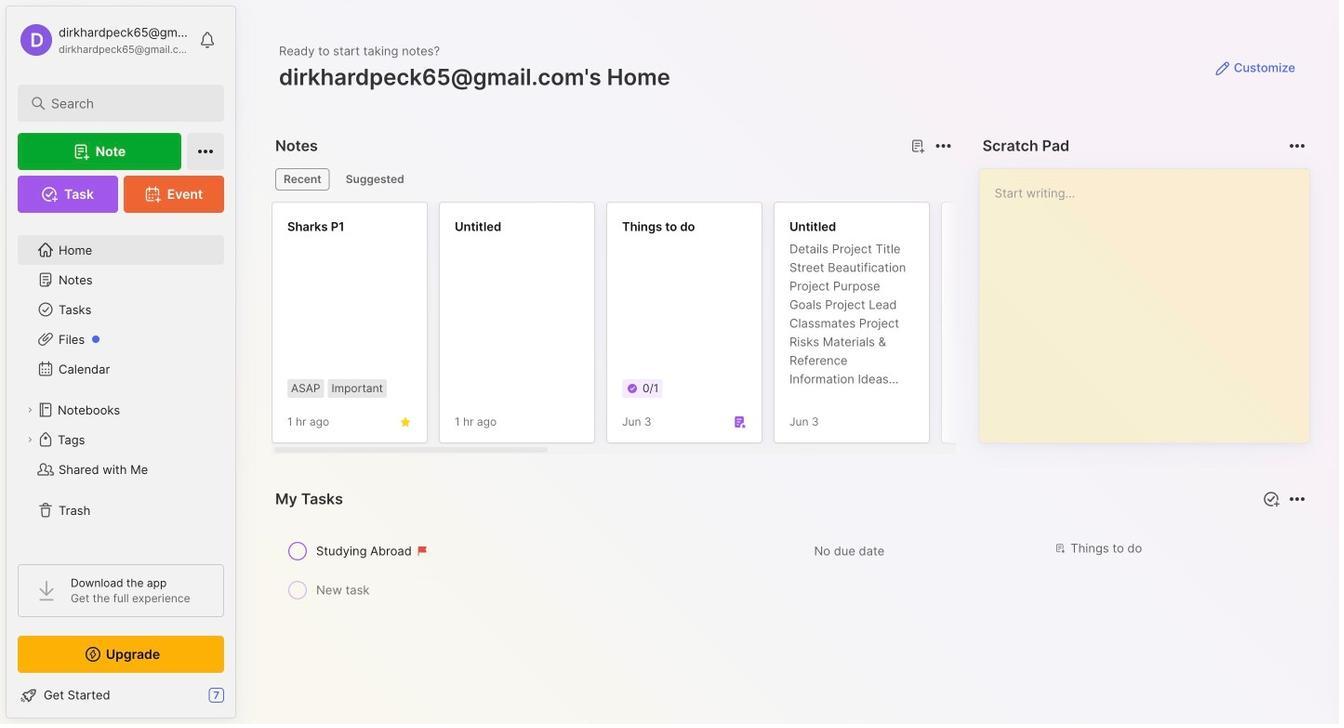 Task type: describe. For each thing, give the bounding box(es) containing it.
1 tab from the left
[[275, 168, 330, 191]]

tree inside main element
[[7, 224, 235, 548]]

1 row group from the top
[[272, 202, 1339, 455]]

Account field
[[18, 21, 190, 59]]

none search field inside main element
[[51, 92, 200, 114]]

Start writing… text field
[[995, 169, 1309, 428]]

more actions image
[[933, 135, 955, 157]]

1 more actions field from the left
[[931, 133, 957, 159]]

expand notebooks image
[[24, 405, 35, 416]]

new task image
[[1262, 490, 1281, 509]]

click to collapse image
[[235, 690, 249, 712]]

expand tags image
[[24, 434, 35, 446]]



Task type: locate. For each thing, give the bounding box(es) containing it.
1 vertical spatial row group
[[272, 533, 1311, 617]]

main element
[[0, 0, 242, 725]]

2 more actions field from the left
[[1285, 133, 1311, 159]]

2 row group from the top
[[272, 533, 1311, 617]]

1 horizontal spatial tab
[[337, 168, 413, 191]]

None search field
[[51, 92, 200, 114]]

tab list
[[275, 168, 949, 191]]

0 horizontal spatial more actions field
[[931, 133, 957, 159]]

1 horizontal spatial more actions field
[[1285, 133, 1311, 159]]

tab
[[275, 168, 330, 191], [337, 168, 413, 191]]

Search text field
[[51, 95, 200, 113]]

0 vertical spatial row group
[[272, 202, 1339, 455]]

row group
[[272, 202, 1339, 455], [272, 533, 1311, 617]]

0 horizontal spatial tab
[[275, 168, 330, 191]]

2 tab from the left
[[337, 168, 413, 191]]

More actions field
[[931, 133, 957, 159], [1285, 133, 1311, 159]]

Help and Learning task checklist field
[[7, 681, 235, 711]]

tree
[[7, 224, 235, 548]]

more actions image
[[1286, 135, 1309, 157]]



Task type: vqa. For each thing, say whether or not it's contained in the screenshot.
2nd row from the bottom of the page
no



